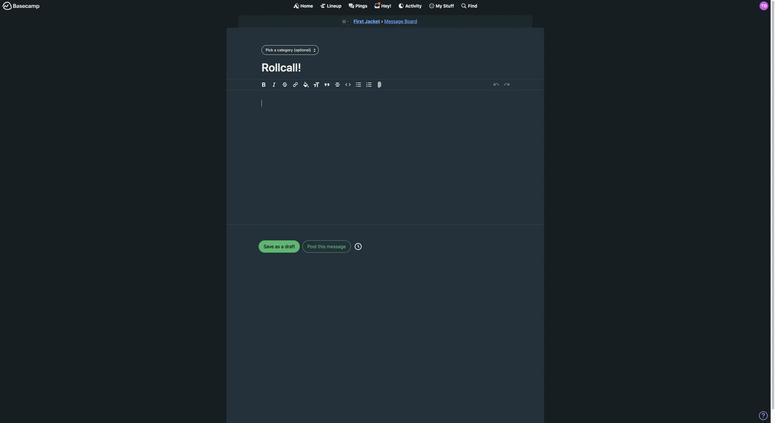 Task type: describe. For each thing, give the bounding box(es) containing it.
pick
[[266, 48, 273, 52]]

pings button
[[349, 3, 368, 9]]

message
[[385, 19, 404, 24]]

save as a draft button
[[259, 241, 300, 253]]

hey! button
[[375, 2, 392, 9]]

main element
[[0, 0, 771, 11]]

save as a draft
[[264, 244, 295, 249]]

Type a title… text field
[[262, 61, 510, 74]]

home link
[[294, 3, 313, 9]]

lineup
[[327, 3, 342, 8]]

jacket
[[365, 19, 380, 24]]

first
[[354, 19, 364, 24]]

first jacket link
[[354, 19, 380, 24]]

my
[[436, 3, 443, 8]]

my stuff
[[436, 3, 454, 8]]

Write away… text field
[[244, 90, 527, 218]]

schedule this to post later image
[[355, 243, 362, 250]]

activity
[[406, 3, 422, 8]]

a inside button
[[281, 244, 284, 249]]

›
[[381, 19, 383, 24]]

(optional)
[[294, 48, 311, 52]]

my stuff button
[[429, 3, 454, 9]]

draft
[[285, 244, 295, 249]]

find button
[[461, 3, 478, 9]]

switch accounts image
[[2, 1, 40, 11]]

activity link
[[399, 3, 422, 9]]

home
[[301, 3, 313, 8]]

save
[[264, 244, 274, 249]]

pick a category (optional) button
[[262, 45, 319, 55]]



Task type: locate. For each thing, give the bounding box(es) containing it.
board
[[405, 19, 417, 24]]

lineup link
[[320, 3, 342, 9]]

0 horizontal spatial a
[[274, 48, 276, 52]]

a right the pick
[[274, 48, 276, 52]]

message
[[327, 244, 346, 249]]

post this message
[[308, 244, 346, 249]]

find
[[468, 3, 478, 8]]

a
[[274, 48, 276, 52], [281, 244, 284, 249]]

post
[[308, 244, 317, 249]]

a right "as"
[[281, 244, 284, 249]]

pick a category (optional)
[[266, 48, 311, 52]]

hey!
[[382, 3, 392, 8]]

a inside 'button'
[[274, 48, 276, 52]]

first jacket
[[354, 19, 380, 24]]

as
[[275, 244, 280, 249]]

message board link
[[385, 19, 417, 24]]

pings
[[356, 3, 368, 8]]

tyler black image
[[760, 1, 769, 10]]

this
[[318, 244, 326, 249]]

› message board
[[381, 19, 417, 24]]

category
[[277, 48, 293, 52]]

post this message button
[[303, 241, 351, 253]]

1 vertical spatial a
[[281, 244, 284, 249]]

1 horizontal spatial a
[[281, 244, 284, 249]]

0 vertical spatial a
[[274, 48, 276, 52]]

stuff
[[444, 3, 454, 8]]



Task type: vqa. For each thing, say whether or not it's contained in the screenshot.
Tue
no



